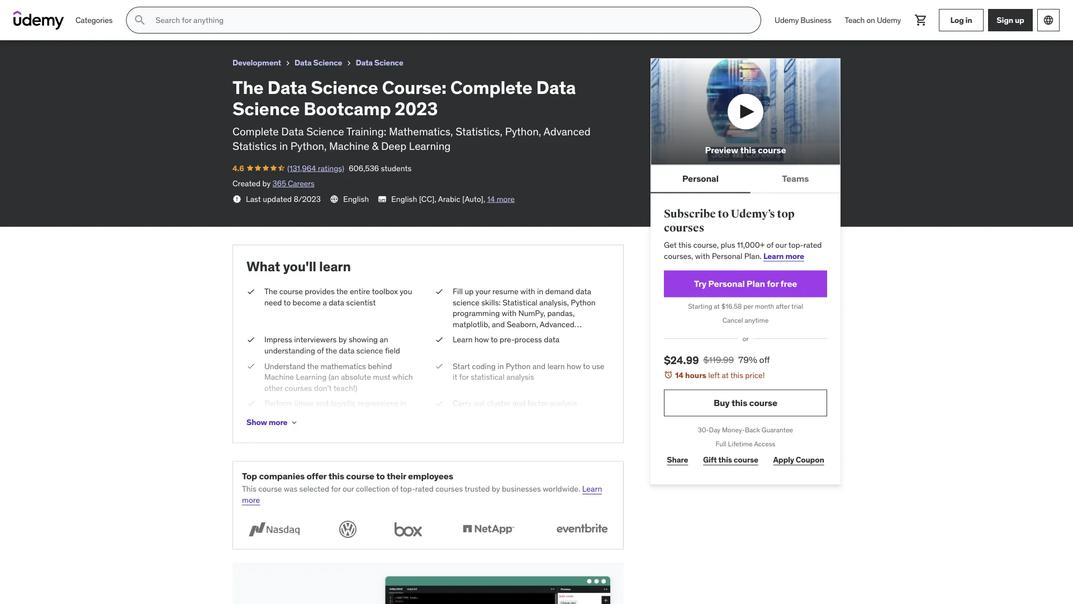 Task type: describe. For each thing, give the bounding box(es) containing it.
0 horizontal spatial rated
[[416, 484, 434, 494]]

plus
[[721, 240, 736, 250]]

show
[[247, 417, 267, 427]]

1 udemy from the left
[[775, 15, 799, 25]]

netapp image
[[457, 519, 521, 540]]

1 vertical spatial at
[[722, 370, 729, 380]]

deep inside fill up your resume with in demand data science skills: statistical analysis, python programming with numpy, pandas, matplotlib, and seaborn, advanced statistical analysis, tableau, machine learning with stats models and scikit-learn, deep learning with tensorflow
[[453, 352, 472, 362]]

365 careers link
[[273, 178, 315, 188]]

1 horizontal spatial analysis
[[550, 398, 578, 408]]

collection
[[356, 484, 390, 494]]

offer
[[307, 470, 327, 482]]

starting
[[689, 302, 713, 311]]

teach on udemy link
[[839, 7, 908, 34]]

at inside starting at $16.58 per month after trial cancel anytime
[[714, 302, 720, 311]]

must
[[373, 372, 391, 382]]

personal inside button
[[683, 173, 719, 184]]

0 vertical spatial 606,536
[[95, 20, 125, 30]]

learn inside 'start coding in python and learn how to use it for statistical analysis'
[[548, 361, 565, 371]]

carry out cluster and factor analysis
[[453, 398, 578, 408]]

in inside 'perform linear and logistic regressions in python'
[[401, 398, 407, 408]]

tableau,
[[520, 330, 549, 340]]

mathematics
[[321, 361, 366, 371]]

to inside the course provides the entire toolbox you need to become a data scientist
[[284, 297, 291, 307]]

need
[[265, 297, 282, 307]]

udemy business
[[775, 15, 832, 25]]

data inside fill up your resume with in demand data science skills: statistical analysis, python programming with numpy, pandas, matplotlib, and seaborn, advanced statistical analysis, tableau, machine learning with stats models and scikit-learn, deep learning with tensorflow
[[576, 286, 592, 296]]

0 horizontal spatial python,
[[291, 139, 327, 153]]

programming
[[453, 308, 500, 318]]

2023 for the data science course: complete data science bootcamp 2023 complete data science training: mathematics, statistics, python, advanced statistics in python, machine & deep learning
[[395, 97, 438, 120]]

to inside 'start coding in python and learn how to use it for statistical analysis'
[[583, 361, 591, 371]]

volkswagen image
[[336, 519, 361, 540]]

to left pre-
[[491, 335, 498, 345]]

development link
[[233, 56, 281, 70]]

our inside the get this course, plus 11,000+ of our top-rated courses, with personal plan.
[[776, 240, 787, 250]]

0 horizontal spatial learn
[[453, 335, 473, 345]]

anytime
[[745, 316, 769, 325]]

sign up
[[997, 15, 1025, 25]]

(an
[[329, 372, 339, 382]]

learning inside understand the mathematics behind machine learning (an absolute must which other courses don't teach!)
[[296, 372, 327, 382]]

up for fill
[[465, 286, 474, 296]]

resume
[[493, 286, 519, 296]]

more right ,
[[497, 194, 515, 204]]

pre-
[[500, 335, 515, 345]]

Search for anything text field
[[153, 11, 748, 30]]

1 horizontal spatial 14
[[676, 370, 684, 380]]

of inside the get this course, plus 11,000+ of our top-rated courses, with personal plan.
[[767, 240, 774, 250]]

xsmall image inside show more button
[[290, 418, 299, 427]]

scikit-
[[564, 341, 586, 351]]

preview
[[706, 144, 739, 156]]

behind
[[368, 361, 392, 371]]

skills:
[[482, 297, 501, 307]]

the inside understand the mathematics behind machine learning (an absolute must which other courses don't teach!)
[[307, 361, 319, 371]]

your
[[476, 286, 491, 296]]

this for buy
[[732, 397, 748, 409]]

python inside 'start coding in python and learn how to use it for statistical analysis'
[[506, 361, 531, 371]]

0 vertical spatial (131,964 ratings)
[[34, 20, 91, 30]]

buy
[[714, 397, 730, 409]]

mathematics,
[[389, 125, 453, 138]]

seaborn,
[[507, 319, 539, 329]]

start coding in python and learn how to use it for statistical analysis
[[453, 361, 605, 382]]

buy this course
[[714, 397, 778, 409]]

1 horizontal spatial 4.6
[[233, 163, 244, 173]]

regressions
[[358, 398, 399, 408]]

choose a language image
[[1044, 15, 1055, 26]]

0 horizontal spatial 14
[[488, 194, 495, 204]]

2 vertical spatial courses
[[436, 484, 463, 494]]

complete for the data science course: complete data science bootcamp 2023 complete data science training: mathematics, statistics, python, advanced statistics in python, machine & deep learning
[[451, 76, 533, 98]]

apply coupon button
[[771, 449, 828, 471]]

on
[[867, 15, 876, 25]]

deep inside the data science course: complete data science bootcamp 2023 complete data science training: mathematics, statistics, python, advanced statistics in python, machine & deep learning
[[381, 139, 407, 153]]

in inside the data science course: complete data science bootcamp 2023 complete data science training: mathematics, statistics, python, advanced statistics in python, machine & deep learning
[[280, 139, 288, 153]]

this for get
[[679, 240, 692, 250]]

learning inside fill up your resume with in demand data science skills: statistical analysis, python programming with numpy, pandas, matplotlib, and seaborn, advanced statistical analysis, tableau, machine learning with stats models and scikit-learn, deep learning with tensorflow
[[453, 341, 484, 351]]

companies
[[259, 470, 305, 482]]

this left the price!
[[731, 370, 744, 380]]

eventbrite image
[[550, 519, 615, 540]]

matplotlib,
[[453, 319, 490, 329]]

1 vertical spatial top-
[[401, 484, 416, 494]]

xsmall image for carry out cluster and factor analysis
[[435, 398, 444, 409]]

xsmall image for impress
[[247, 334, 256, 345]]

0 horizontal spatial learn
[[319, 258, 351, 275]]

1 horizontal spatial python,
[[505, 125, 542, 138]]

udemy business link
[[769, 7, 839, 34]]

2 vertical spatial for
[[331, 484, 341, 494]]

1 vertical spatial 606,536 students
[[349, 163, 412, 173]]

nasdaq image
[[242, 519, 307, 540]]

full
[[716, 440, 727, 448]]

science inside impress interviewers by showing an understanding of the data science field
[[357, 346, 383, 356]]

gift
[[704, 455, 717, 465]]

xsmall image for perform linear and logistic regressions in python
[[247, 398, 256, 409]]

price!
[[746, 370, 765, 380]]

perform linear and logistic regressions in python
[[265, 398, 407, 419]]

the for the data science course: complete data science bootcamp 2023
[[9, 5, 25, 16]]

udemy image
[[13, 11, 64, 30]]

0 horizontal spatial 606,536 students
[[95, 20, 158, 30]]

free
[[781, 278, 798, 290]]

tab list containing personal
[[651, 165, 841, 193]]

sign up link
[[989, 9, 1034, 31]]

course language image
[[330, 195, 339, 204]]

learning
[[474, 352, 502, 362]]

it
[[453, 372, 458, 382]]

statistics
[[233, 139, 277, 153]]

course inside button
[[758, 144, 787, 156]]

understanding
[[265, 346, 315, 356]]

1 horizontal spatial complete
[[233, 125, 279, 138]]

and up "learn how to pre-process data"
[[492, 319, 505, 329]]

with down stats
[[504, 352, 519, 362]]

what
[[247, 258, 280, 275]]

analysis inside 'start coding in python and learn how to use it for statistical analysis'
[[507, 372, 535, 382]]

1 horizontal spatial students
[[381, 163, 412, 173]]

&
[[372, 139, 379, 153]]

1 data science link from the left
[[295, 56, 343, 70]]

machine inside the data science course: complete data science bootcamp 2023 complete data science training: mathematics, statistics, python, advanced statistics in python, machine & deep learning
[[329, 139, 370, 153]]

preview this course button
[[651, 58, 841, 165]]

tensorflow
[[520, 352, 560, 362]]

english for english [cc], arabic [auto] , 14 more
[[392, 194, 417, 204]]

course,
[[694, 240, 719, 250]]

courses inside subscribe to udemy's top courses
[[665, 221, 705, 235]]

$24.99
[[665, 353, 699, 367]]

xsmall image for start
[[435, 361, 444, 372]]

teams
[[783, 173, 810, 184]]

this
[[242, 484, 257, 494]]

trial
[[792, 302, 804, 311]]

course down 'companies'
[[259, 484, 282, 494]]

learn more link for subscribe to udemy's top courses
[[764, 251, 805, 261]]

learn more link for top companies offer this course to their employees
[[242, 484, 603, 505]]

2 vertical spatial by
[[492, 484, 500, 494]]

with inside the get this course, plus 11,000+ of our top-rated courses, with personal plan.
[[696, 251, 711, 261]]

the for the course provides the entire toolbox you need to become a data scientist
[[265, 286, 278, 296]]

udemy's
[[731, 207, 776, 221]]

and up tensorflow
[[549, 341, 562, 351]]

data inside the course provides the entire toolbox you need to become a data scientist
[[329, 297, 345, 307]]

science inside fill up your resume with in demand data science skills: statistical analysis, python programming with numpy, pandas, matplotlib, and seaborn, advanced statistical analysis, tableau, machine learning with stats models and scikit-learn, deep learning with tensorflow
[[453, 297, 480, 307]]

you'll
[[283, 258, 317, 275]]

learn for top companies offer this course to their employees
[[583, 484, 603, 494]]

with up the learning on the bottom of the page
[[486, 341, 501, 351]]

categories
[[76, 15, 113, 25]]

0 horizontal spatial ratings)
[[64, 20, 91, 30]]

top- inside the get this course, plus 11,000+ of our top-rated courses, with personal plan.
[[789, 240, 804, 250]]

teams button
[[751, 165, 841, 192]]

1 vertical spatial 606,536
[[349, 163, 379, 173]]

xsmall image for fill up your resume with in demand data science skills: statistical analysis, python programming with numpy, pandas, matplotlib, and seaborn, advanced statistical analysis, tableau, machine learning with stats models and scikit-learn, deep learning with tensorflow
[[435, 286, 444, 297]]

subscribe to udemy's top courses
[[665, 207, 795, 235]]

left
[[709, 370, 720, 380]]

1 horizontal spatial (131,964
[[287, 163, 316, 173]]

created
[[233, 178, 261, 188]]

with down statistical
[[502, 308, 517, 318]]

0 horizontal spatial 4.6
[[9, 20, 20, 30]]

learning inside the data science course: complete data science bootcamp 2023 complete data science training: mathematics, statistics, python, advanced statistics in python, machine & deep learning
[[409, 139, 451, 153]]

[cc], arabic
[[419, 194, 461, 204]]

back
[[745, 426, 761, 434]]

365
[[273, 178, 286, 188]]

bootcamp for the data science course: complete data science bootcamp 2023
[[221, 5, 265, 16]]

2 vertical spatial of
[[392, 484, 399, 494]]

to up collection
[[377, 470, 385, 482]]

courses inside understand the mathematics behind machine learning (an absolute must which other courses don't teach!)
[[285, 383, 312, 393]]

provides
[[305, 286, 335, 296]]

don't
[[314, 383, 332, 393]]

a
[[323, 297, 327, 307]]

this for gift
[[719, 455, 733, 465]]

0 horizontal spatial our
[[343, 484, 354, 494]]

selected
[[300, 484, 330, 494]]

with up statistical
[[521, 286, 536, 296]]

for inside 'start coding in python and learn how to use it for statistical analysis'
[[460, 372, 469, 382]]

0 vertical spatial (131,964
[[34, 20, 62, 30]]

,
[[484, 194, 486, 204]]

closed captions image
[[378, 195, 387, 203]]

businesses
[[502, 484, 541, 494]]

toolbox
[[372, 286, 398, 296]]

teach!)
[[334, 383, 358, 393]]

after
[[777, 302, 791, 311]]

course inside button
[[750, 397, 778, 409]]

0 vertical spatial by
[[263, 178, 271, 188]]

share
[[668, 455, 689, 465]]

trusted
[[465, 484, 490, 494]]



Task type: vqa. For each thing, say whether or not it's contained in the screenshot.
William Neely IMAGE
no



Task type: locate. For each thing, give the bounding box(es) containing it.
learn more link down employees on the left bottom
[[242, 484, 603, 505]]

starting at $16.58 per month after trial cancel anytime
[[689, 302, 804, 325]]

1 horizontal spatial (131,964 ratings)
[[287, 163, 345, 173]]

2 vertical spatial personal
[[709, 278, 745, 290]]

get this course, plus 11,000+ of our top-rated courses, with personal plan.
[[665, 240, 822, 261]]

0 horizontal spatial 606,536
[[95, 20, 125, 30]]

impress
[[265, 335, 292, 345]]

learn right plan.
[[764, 251, 784, 261]]

in right coding on the left of page
[[498, 361, 504, 371]]

logistic
[[331, 398, 356, 408]]

1 vertical spatial (131,964 ratings)
[[287, 163, 345, 173]]

0 vertical spatial bootcamp
[[221, 5, 265, 16]]

udemy
[[775, 15, 799, 25], [878, 15, 902, 25]]

0 vertical spatial of
[[767, 240, 774, 250]]

to left the use
[[583, 361, 591, 371]]

up inside fill up your resume with in demand data science skills: statistical analysis, python programming with numpy, pandas, matplotlib, and seaborn, advanced statistical analysis, tableau, machine learning with stats models and scikit-learn, deep learning with tensorflow
[[465, 286, 474, 296]]

analysis,
[[540, 297, 569, 307], [489, 330, 518, 340]]

rated
[[804, 240, 822, 250], [416, 484, 434, 494]]

1 horizontal spatial machine
[[329, 139, 370, 153]]

statistical
[[503, 297, 538, 307]]

courses,
[[665, 251, 694, 261]]

0 vertical spatial students
[[127, 20, 158, 30]]

with
[[696, 251, 711, 261], [521, 286, 536, 296], [502, 308, 517, 318], [486, 341, 501, 351], [504, 352, 519, 362]]

learning up don't
[[296, 372, 327, 382]]

1 horizontal spatial how
[[567, 361, 582, 371]]

in right statistics
[[280, 139, 288, 153]]

demand
[[546, 286, 574, 296]]

1 vertical spatial science
[[357, 346, 383, 356]]

scientist
[[346, 297, 376, 307]]

in inside fill up your resume with in demand data science skills: statistical analysis, python programming with numpy, pandas, matplotlib, and seaborn, advanced statistical analysis, tableau, machine learning with stats models and scikit-learn, deep learning with tensorflow
[[538, 286, 544, 296]]

with down course,
[[696, 251, 711, 261]]

and
[[492, 319, 505, 329], [549, 341, 562, 351], [533, 361, 546, 371], [316, 398, 329, 408], [513, 398, 526, 408]]

0 horizontal spatial at
[[714, 302, 720, 311]]

the for the data science course: complete data science bootcamp 2023 complete data science training: mathematics, statistics, python, advanced statistics in python, machine & deep learning
[[233, 76, 264, 98]]

development
[[233, 58, 281, 68]]

udemy right on
[[878, 15, 902, 25]]

2 english from the left
[[392, 194, 417, 204]]

python inside fill up your resume with in demand data science skills: statistical analysis, python programming with numpy, pandas, matplotlib, and seaborn, advanced statistical analysis, tableau, machine learning with stats models and scikit-learn, deep learning with tensorflow
[[571, 297, 596, 307]]

updated
[[263, 194, 292, 204]]

14 right ,
[[488, 194, 495, 204]]

0 vertical spatial advanced
[[544, 125, 591, 138]]

in right log
[[966, 15, 973, 25]]

you
[[400, 286, 412, 296]]

training:
[[347, 125, 387, 138]]

personal inside the get this course, plus 11,000+ of our top-rated courses, with personal plan.
[[712, 251, 743, 261]]

gift this course link
[[701, 449, 762, 471]]

1 vertical spatial personal
[[712, 251, 743, 261]]

0 horizontal spatial science
[[357, 346, 383, 356]]

0 horizontal spatial data science
[[295, 58, 343, 68]]

data right demand
[[576, 286, 592, 296]]

606,536 left submit search icon
[[95, 20, 125, 30]]

0 vertical spatial how
[[475, 335, 489, 345]]

0 horizontal spatial analysis,
[[489, 330, 518, 340]]

0 horizontal spatial learning
[[296, 372, 327, 382]]

data science
[[295, 58, 343, 68], [356, 58, 404, 68]]

in inside 'start coding in python and learn how to use it for statistical analysis'
[[498, 361, 504, 371]]

learn how to pre-process data
[[453, 335, 560, 345]]

1 horizontal spatial for
[[460, 372, 469, 382]]

personal up $16.58
[[709, 278, 745, 290]]

of right 11,000+
[[767, 240, 774, 250]]

machine up other
[[265, 372, 294, 382]]

show more button
[[247, 411, 299, 434]]

0 vertical spatial python
[[571, 297, 596, 307]]

complete for the data science course: complete data science bootcamp 2023
[[119, 5, 161, 16]]

0 horizontal spatial the
[[9, 5, 25, 16]]

deep
[[381, 139, 407, 153], [453, 352, 472, 362]]

0 vertical spatial top-
[[789, 240, 804, 250]]

up for sign
[[1016, 15, 1025, 25]]

learn down matplotlib, at the left of page
[[453, 335, 473, 345]]

python
[[571, 297, 596, 307], [506, 361, 531, 371], [265, 409, 289, 419]]

2023
[[267, 5, 289, 16], [395, 97, 438, 120]]

the inside the course provides the entire toolbox you need to become a data scientist
[[265, 286, 278, 296]]

and left "factor"
[[513, 398, 526, 408]]

apply coupon
[[774, 455, 825, 465]]

2 horizontal spatial complete
[[451, 76, 533, 98]]

data
[[27, 5, 47, 16], [163, 5, 183, 16], [295, 58, 312, 68], [356, 58, 373, 68], [268, 76, 307, 98], [537, 76, 576, 98], [282, 125, 304, 138]]

this inside the get this course, plus 11,000+ of our top-rated courses, with personal plan.
[[679, 240, 692, 250]]

0 vertical spatial learn more
[[764, 251, 805, 261]]

access
[[755, 440, 776, 448]]

top
[[778, 207, 795, 221]]

machine inside understand the mathematics behind machine learning (an absolute must which other courses don't teach!)
[[265, 372, 294, 382]]

2 data science link from the left
[[356, 56, 404, 70]]

up right "fill"
[[465, 286, 474, 296]]

1 vertical spatial for
[[460, 372, 469, 382]]

data science for 2nd data science 'link' from the left
[[356, 58, 404, 68]]

0 vertical spatial course:
[[85, 5, 117, 16]]

try personal plan for free link
[[665, 271, 828, 297]]

complete up statistics
[[233, 125, 279, 138]]

course: for the data science course: complete data science bootcamp 2023
[[85, 5, 117, 16]]

data science for second data science 'link' from the right
[[295, 58, 343, 68]]

deep up it
[[453, 352, 472, 362]]

learning down mathematics,
[[409, 139, 451, 153]]

students
[[127, 20, 158, 30], [381, 163, 412, 173]]

course up teams
[[758, 144, 787, 156]]

science down "fill"
[[453, 297, 480, 307]]

day
[[710, 426, 721, 434]]

14 right the alarm image in the right of the page
[[676, 370, 684, 380]]

courses down subscribe
[[665, 221, 705, 235]]

the down interviewers
[[326, 346, 337, 356]]

79%
[[739, 354, 758, 366]]

and inside 'start coding in python and learn how to use it for statistical analysis'
[[533, 361, 546, 371]]

log
[[951, 15, 965, 25]]

1 vertical spatial courses
[[285, 383, 312, 393]]

1 vertical spatial by
[[339, 335, 347, 345]]

guarantee
[[762, 426, 794, 434]]

learn more for subscribe to udemy's top courses
[[764, 251, 805, 261]]

tab list
[[651, 165, 841, 193]]

data up the mathematics
[[339, 346, 355, 356]]

box image
[[390, 519, 427, 540]]

top- down top
[[789, 240, 804, 250]]

0 horizontal spatial of
[[317, 346, 324, 356]]

data up tensorflow
[[544, 335, 560, 345]]

numpy,
[[519, 308, 546, 318]]

1 vertical spatial (131,964
[[287, 163, 316, 173]]

0 vertical spatial statistical
[[453, 330, 487, 340]]

1 horizontal spatial learning
[[409, 139, 451, 153]]

this for preview
[[741, 144, 757, 156]]

2 horizontal spatial the
[[265, 286, 278, 296]]

advanced inside fill up your resume with in demand data science skills: statistical analysis, python programming with numpy, pandas, matplotlib, and seaborn, advanced statistical analysis, tableau, machine learning with stats models and scikit-learn, deep learning with tensorflow
[[540, 319, 575, 329]]

$24.99 $119.99 79% off
[[665, 353, 770, 367]]

1 horizontal spatial analysis,
[[540, 297, 569, 307]]

machine inside fill up your resume with in demand data science skills: statistical analysis, python programming with numpy, pandas, matplotlib, and seaborn, advanced statistical analysis, tableau, machine learning with stats models and scikit-learn, deep learning with tensorflow
[[551, 330, 581, 340]]

more up free
[[786, 251, 805, 261]]

statistical inside 'start coding in python and learn how to use it for statistical analysis'
[[471, 372, 505, 382]]

2 udemy from the left
[[878, 15, 902, 25]]

0 vertical spatial learn
[[319, 258, 351, 275]]

more inside button
[[269, 417, 288, 427]]

complete right categories at top
[[119, 5, 161, 16]]

by right trusted
[[492, 484, 500, 494]]

2023 inside the data science course: complete data science bootcamp 2023 complete data science training: mathematics, statistics, python, advanced statistics in python, machine & deep learning
[[395, 97, 438, 120]]

1 vertical spatial python
[[506, 361, 531, 371]]

the inside impress interviewers by showing an understanding of the data science field
[[326, 346, 337, 356]]

preview this course
[[706, 144, 787, 156]]

in left demand
[[538, 286, 544, 296]]

xsmall image for understand
[[247, 361, 256, 372]]

learn for subscribe to udemy's top courses
[[764, 251, 784, 261]]

1 horizontal spatial learn
[[548, 361, 565, 371]]

in right regressions
[[401, 398, 407, 408]]

0 vertical spatial our
[[776, 240, 787, 250]]

shopping cart with 0 items image
[[915, 13, 929, 27]]

course: inside the data science course: complete data science bootcamp 2023 complete data science training: mathematics, statistics, python, advanced statistics in python, machine & deep learning
[[382, 76, 447, 98]]

plan
[[747, 278, 766, 290]]

the data science course: complete data science bootcamp 2023
[[9, 5, 289, 16]]

2 horizontal spatial learning
[[453, 341, 484, 351]]

30-
[[699, 426, 710, 434]]

apply
[[774, 455, 795, 465]]

students down the data science course: complete data science bootcamp 2023
[[127, 20, 158, 30]]

course down the lifetime
[[734, 455, 759, 465]]

courses
[[665, 221, 705, 235], [285, 383, 312, 393], [436, 484, 463, 494]]

understand
[[265, 361, 306, 371]]

0 horizontal spatial by
[[263, 178, 271, 188]]

bootcamp inside the data science course: complete data science bootcamp 2023 complete data science training: mathematics, statistics, python, advanced statistics in python, machine & deep learning
[[304, 97, 391, 120]]

up right "sign" in the right of the page
[[1016, 15, 1025, 25]]

1 vertical spatial learning
[[453, 341, 484, 351]]

the
[[9, 5, 25, 16], [233, 76, 264, 98], [265, 286, 278, 296]]

1 vertical spatial bootcamp
[[304, 97, 391, 120]]

the inside the course provides the entire toolbox you need to become a data scientist
[[337, 286, 348, 296]]

machine up "scikit-"
[[551, 330, 581, 340]]

students up closed captions image
[[381, 163, 412, 173]]

2 data science from the left
[[356, 58, 404, 68]]

course up collection
[[346, 470, 375, 482]]

personal down plus
[[712, 251, 743, 261]]

to right need
[[284, 297, 291, 307]]

course:
[[85, 5, 117, 16], [382, 76, 447, 98]]

in
[[966, 15, 973, 25], [280, 139, 288, 153], [538, 286, 544, 296], [498, 361, 504, 371], [401, 398, 407, 408]]

python down stats
[[506, 361, 531, 371]]

other
[[265, 383, 283, 393]]

or
[[743, 334, 749, 343]]

1 horizontal spatial 2023
[[395, 97, 438, 120]]

0 vertical spatial 606,536 students
[[95, 20, 158, 30]]

606,536
[[95, 20, 125, 30], [349, 163, 379, 173]]

0 horizontal spatial deep
[[381, 139, 407, 153]]

this up courses,
[[679, 240, 692, 250]]

python inside 'perform linear and logistic regressions in python'
[[265, 409, 289, 419]]

and inside 'perform linear and logistic regressions in python'
[[316, 398, 329, 408]]

how inside 'start coding in python and learn how to use it for statistical analysis'
[[567, 361, 582, 371]]

learn up provides
[[319, 258, 351, 275]]

per
[[744, 302, 754, 311]]

xsmall image
[[247, 334, 256, 345], [435, 334, 444, 345], [247, 361, 256, 372], [435, 361, 444, 372], [290, 418, 299, 427]]

linear
[[295, 398, 314, 408]]

python, right statistics,
[[505, 125, 542, 138]]

statistical down coding on the left of page
[[471, 372, 505, 382]]

of inside impress interviewers by showing an understanding of the data science field
[[317, 346, 324, 356]]

statistical inside fill up your resume with in demand data science skills: statistical analysis, python programming with numpy, pandas, matplotlib, and seaborn, advanced statistical analysis, tableau, machine learning with stats models and scikit-learn, deep learning with tensorflow
[[453, 330, 487, 340]]

english [cc], arabic [auto] , 14 more
[[392, 194, 515, 204]]

2 vertical spatial learn
[[583, 484, 603, 494]]

2023 for the data science course: complete data science bootcamp 2023
[[267, 5, 289, 16]]

0 vertical spatial deep
[[381, 139, 407, 153]]

machine down "training:"
[[329, 139, 370, 153]]

courses down employees on the left bottom
[[436, 484, 463, 494]]

xsmall image for the course provides the entire toolbox you need to become a data scientist
[[247, 286, 256, 297]]

python, up careers
[[291, 139, 327, 153]]

for left free
[[768, 278, 779, 290]]

show more
[[247, 417, 288, 427]]

submit search image
[[133, 13, 147, 27]]

statistical down matplotlib, at the left of page
[[453, 330, 487, 340]]

0 vertical spatial 4.6
[[9, 20, 20, 30]]

1 horizontal spatial course:
[[382, 76, 447, 98]]

for down top companies offer this course to their employees
[[331, 484, 341, 494]]

1 vertical spatial analysis,
[[489, 330, 518, 340]]

0 horizontal spatial (131,964 ratings)
[[34, 20, 91, 30]]

coding
[[472, 361, 496, 371]]

1 vertical spatial the
[[326, 346, 337, 356]]

by left 365
[[263, 178, 271, 188]]

this inside button
[[732, 397, 748, 409]]

the inside the data science course: complete data science bootcamp 2023 complete data science training: mathematics, statistics, python, advanced statistics in python, machine & deep learning
[[233, 76, 264, 98]]

1 vertical spatial learn
[[548, 361, 565, 371]]

learn right worldwide. on the right of page
[[583, 484, 603, 494]]

analysis, down demand
[[540, 297, 569, 307]]

0 horizontal spatial data science link
[[295, 56, 343, 70]]

data inside impress interviewers by showing an understanding of the data science field
[[339, 346, 355, 356]]

0 vertical spatial analysis
[[507, 372, 535, 382]]

this right preview on the top right of the page
[[741, 144, 757, 156]]

0 vertical spatial for
[[768, 278, 779, 290]]

to inside subscribe to udemy's top courses
[[718, 207, 729, 221]]

1 horizontal spatial bootcamp
[[304, 97, 391, 120]]

this inside button
[[741, 144, 757, 156]]

1 vertical spatial ratings)
[[318, 163, 345, 173]]

the up don't
[[307, 361, 319, 371]]

log in link
[[940, 9, 984, 31]]

of down their
[[392, 484, 399, 494]]

1 vertical spatial 4.6
[[233, 163, 244, 173]]

0 horizontal spatial how
[[475, 335, 489, 345]]

by inside impress interviewers by showing an understanding of the data science field
[[339, 335, 347, 345]]

1 vertical spatial course:
[[382, 76, 447, 98]]

personal button
[[651, 165, 751, 192]]

how down "scikit-"
[[567, 361, 582, 371]]

what you'll learn
[[247, 258, 351, 275]]

1 horizontal spatial ratings)
[[318, 163, 345, 173]]

1 data science from the left
[[295, 58, 343, 68]]

this right gift
[[719, 455, 733, 465]]

2 horizontal spatial machine
[[551, 330, 581, 340]]

rated inside the get this course, plus 11,000+ of our top-rated courses, with personal plan.
[[804, 240, 822, 250]]

course inside the course provides the entire toolbox you need to become a data scientist
[[280, 286, 303, 296]]

0 vertical spatial courses
[[665, 221, 705, 235]]

science down showing
[[357, 346, 383, 356]]

become
[[293, 297, 321, 307]]

1 vertical spatial of
[[317, 346, 324, 356]]

1 vertical spatial the
[[233, 76, 264, 98]]

courses up linear
[[285, 383, 312, 393]]

more
[[497, 194, 515, 204], [786, 251, 805, 261], [269, 417, 288, 427], [242, 495, 260, 505]]

1 horizontal spatial learn
[[583, 484, 603, 494]]

1 horizontal spatial of
[[392, 484, 399, 494]]

our right 11,000+
[[776, 240, 787, 250]]

1 vertical spatial statistical
[[471, 372, 505, 382]]

1 vertical spatial up
[[465, 286, 474, 296]]

learn inside the learn more
[[583, 484, 603, 494]]

use
[[592, 361, 605, 371]]

xsmall image for learn
[[435, 334, 444, 345]]

course: left submit search icon
[[85, 5, 117, 16]]

how up the learning on the bottom of the page
[[475, 335, 489, 345]]

learn more for top companies offer this course to their employees
[[242, 484, 603, 505]]

0 horizontal spatial for
[[331, 484, 341, 494]]

1 vertical spatial learn more link
[[242, 484, 603, 505]]

2 vertical spatial complete
[[233, 125, 279, 138]]

deep right &
[[381, 139, 407, 153]]

0 horizontal spatial 2023
[[267, 5, 289, 16]]

advanced inside the data science course: complete data science bootcamp 2023 complete data science training: mathematics, statistics, python, advanced statistics in python, machine & deep learning
[[544, 125, 591, 138]]

606,536 down &
[[349, 163, 379, 173]]

course: up mathematics,
[[382, 76, 447, 98]]

and down models at the bottom of the page
[[533, 361, 546, 371]]

log in
[[951, 15, 973, 25]]

1 horizontal spatial by
[[339, 335, 347, 345]]

more down this
[[242, 495, 260, 505]]

out
[[474, 398, 485, 408]]

top- down their
[[401, 484, 416, 494]]

and down don't
[[316, 398, 329, 408]]

1 vertical spatial rated
[[416, 484, 434, 494]]

bootcamp for the data science course: complete data science bootcamp 2023 complete data science training: mathematics, statistics, python, advanced statistics in python, machine & deep learning
[[304, 97, 391, 120]]

up
[[1016, 15, 1025, 25], [465, 286, 474, 296]]

this right the offer
[[329, 470, 345, 482]]

learn down "scikit-"
[[548, 361, 565, 371]]

english for english
[[343, 194, 369, 204]]

1 horizontal spatial udemy
[[878, 15, 902, 25]]

english right closed captions image
[[392, 194, 417, 204]]

personal
[[683, 173, 719, 184], [712, 251, 743, 261], [709, 278, 745, 290]]

learn more down employees on the left bottom
[[242, 484, 603, 505]]

learn
[[764, 251, 784, 261], [453, 335, 473, 345], [583, 484, 603, 494]]

last updated 8/2023
[[246, 194, 321, 204]]

english right course language "icon"
[[343, 194, 369, 204]]

0 horizontal spatial top-
[[401, 484, 416, 494]]

learn more
[[764, 251, 805, 261], [242, 484, 603, 505]]

learn more up free
[[764, 251, 805, 261]]

$16.58
[[722, 302, 742, 311]]

1 horizontal spatial deep
[[453, 352, 472, 362]]

course: for the data science course: complete data science bootcamp 2023 complete data science training: mathematics, statistics, python, advanced statistics in python, machine & deep learning
[[382, 76, 447, 98]]

0 vertical spatial learn
[[764, 251, 784, 261]]

0 vertical spatial 14
[[488, 194, 495, 204]]

how
[[475, 335, 489, 345], [567, 361, 582, 371]]

0 vertical spatial learning
[[409, 139, 451, 153]]

try
[[695, 278, 707, 290]]

at right left
[[722, 370, 729, 380]]

14
[[488, 194, 495, 204], [676, 370, 684, 380]]

the left entire
[[337, 286, 348, 296]]

0 vertical spatial 2023
[[267, 5, 289, 16]]

bootcamp
[[221, 5, 265, 16], [304, 97, 391, 120]]

1 horizontal spatial the
[[233, 76, 264, 98]]

buy this course button
[[665, 390, 828, 417]]

1 english from the left
[[343, 194, 369, 204]]

our down top companies offer this course to their employees
[[343, 484, 354, 494]]

xsmall image for last updated 8/2023
[[233, 195, 242, 204]]

data right a
[[329, 297, 345, 307]]

xsmall image
[[284, 59, 293, 68], [345, 59, 354, 68], [233, 195, 242, 204], [247, 286, 256, 297], [435, 286, 444, 297], [247, 398, 256, 409], [435, 398, 444, 409]]

understand the mathematics behind machine learning (an absolute must which other courses don't teach!)
[[265, 361, 413, 393]]

by left showing
[[339, 335, 347, 345]]

alarm image
[[665, 370, 673, 379]]

to left udemy's
[[718, 207, 729, 221]]

last
[[246, 194, 261, 204]]

bootcamp up development
[[221, 5, 265, 16]]

learning up start
[[453, 341, 484, 351]]

get
[[665, 240, 677, 250]]

course up become
[[280, 286, 303, 296]]

complete up statistics,
[[451, 76, 533, 98]]

1 horizontal spatial top-
[[789, 240, 804, 250]]

8/2023
[[294, 194, 321, 204]]

at left $16.58
[[714, 302, 720, 311]]

0 vertical spatial ratings)
[[64, 20, 91, 30]]

2 vertical spatial learning
[[296, 372, 327, 382]]

personal down preview on the top right of the page
[[683, 173, 719, 184]]

subscribe
[[665, 207, 716, 221]]

an
[[380, 335, 389, 345]]



